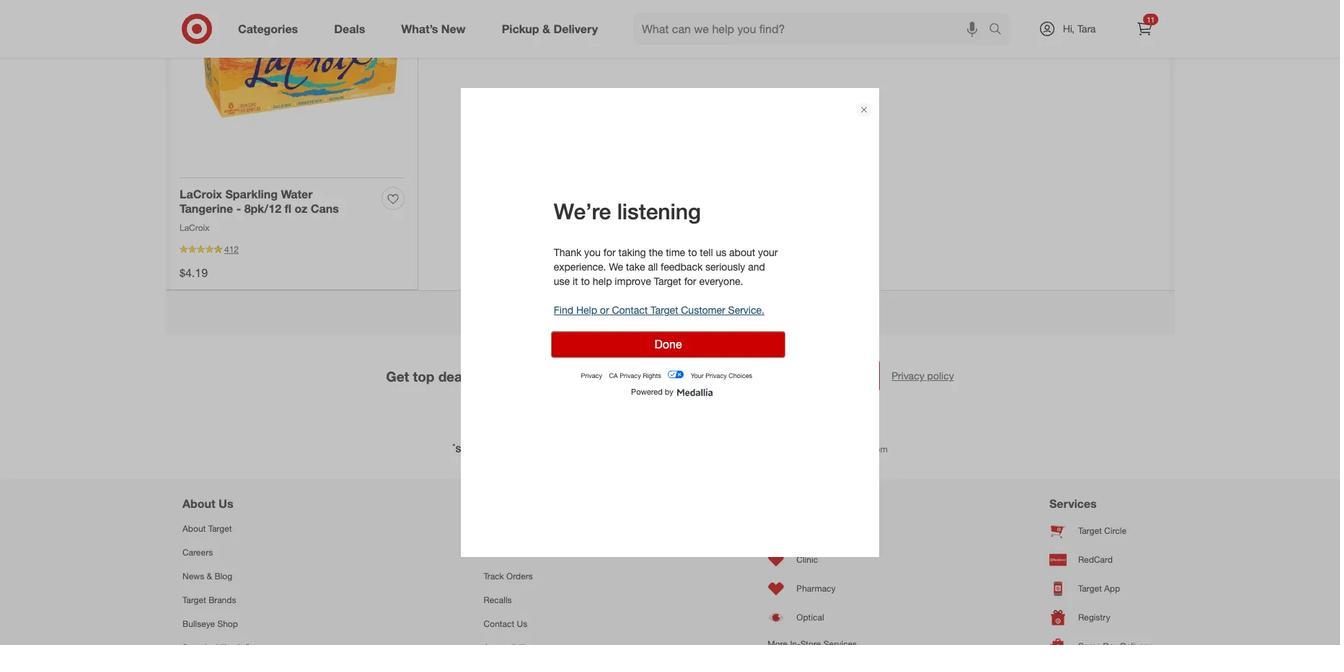 Task type: locate. For each thing, give the bounding box(es) containing it.
promotions
[[631, 444, 675, 455]]

1 vertical spatial us
[[517, 619, 528, 629]]

target
[[208, 523, 232, 534], [1079, 525, 1103, 536], [1079, 583, 1103, 594], [183, 595, 206, 606]]

and left at at the bottom right
[[819, 444, 834, 455]]

help us improve this experience.
[[488, 308, 636, 320]]

about up about target
[[183, 496, 216, 511]]

lacroix down tangerine
[[180, 222, 210, 233]]

0 vertical spatial lacroix
[[180, 187, 222, 201]]

oz
[[295, 201, 308, 215]]

target for target brands
[[183, 595, 206, 606]]

location
[[786, 444, 817, 455]]

target left circle
[[1079, 525, 1103, 536]]

tangerine
[[180, 201, 233, 215]]

0 vertical spatial about
[[183, 496, 216, 511]]

returns
[[484, 547, 514, 558]]

target circle link
[[1050, 516, 1158, 545]]

us up about target "link"
[[219, 496, 234, 511]]

track
[[484, 571, 504, 582]]

deals,
[[439, 368, 477, 384]]

shop
[[218, 619, 238, 629]]

us for contact us
[[517, 619, 528, 629]]

bullseye shop
[[183, 619, 238, 629]]

us
[[219, 496, 234, 511], [517, 619, 528, 629]]

vary
[[756, 444, 772, 455]]

lacroix for lacroix 'link'
[[180, 222, 210, 233]]

this
[[564, 308, 580, 320]]

11 link
[[1130, 13, 1161, 45]]

target circle
[[1079, 525, 1127, 536]]

target app link
[[1050, 574, 1158, 603]]

availability
[[695, 444, 735, 455]]

about us
[[183, 496, 234, 511]]

registry link
[[1050, 603, 1158, 632]]

What can we help you find? suggestions appear below search field
[[634, 13, 993, 45]]

offer
[[474, 444, 493, 455]]

1 lacroix from the top
[[180, 187, 222, 201]]

412 link
[[180, 244, 239, 256]]

None text field
[[647, 360, 797, 392]]

0 vertical spatial us
[[219, 496, 234, 511]]

* see offer details. restrictions apply. pricing, promotions and availability may vary by location and at target.com
[[453, 442, 888, 455]]

lacroix
[[180, 187, 222, 201], [180, 222, 210, 233]]

take a quick survey
[[757, 308, 832, 319]]

1 about from the top
[[183, 496, 216, 511]]

water
[[281, 187, 313, 201]]

target down news
[[183, 595, 206, 606]]

blog
[[215, 571, 232, 582]]

2 about from the top
[[183, 523, 206, 534]]

careers link
[[183, 540, 292, 564]]

privacy policy
[[892, 370, 955, 382]]

2 lacroix from the top
[[180, 222, 210, 233]]

about for about target
[[183, 523, 206, 534]]

about target link
[[183, 516, 292, 540]]

lacroix sparkling water tangerine - 8pk/12 fl oz cans image
[[197, 0, 405, 160]]

1 vertical spatial lacroix
[[180, 222, 210, 233]]

412
[[224, 244, 239, 255]]

target left app
[[1079, 583, 1103, 594]]

help
[[488, 308, 509, 320]]

1 horizontal spatial us
[[517, 619, 528, 629]]

at
[[836, 444, 844, 455]]

search button
[[983, 13, 1018, 48]]

lacroix up lacroix 'link'
[[180, 187, 222, 201]]

more.
[[598, 368, 635, 384]]

top
[[413, 368, 435, 384]]

services
[[1050, 496, 1097, 511]]

news & blog
[[183, 571, 232, 582]]

contact
[[484, 619, 515, 629]]

lacroix inside lacroix sparkling water tangerine - 8pk/12 fl oz cans
[[180, 187, 222, 201]]

target for target app
[[1079, 583, 1103, 594]]

lacroix link
[[180, 222, 210, 233]]

11
[[1147, 15, 1155, 24]]

optical
[[797, 612, 825, 623]]

fl
[[285, 201, 292, 215]]

and left availability
[[678, 444, 692, 455]]

2 horizontal spatial and
[[819, 444, 834, 455]]

redcard
[[1079, 554, 1113, 565]]

circle
[[1105, 525, 1127, 536]]

1 vertical spatial about
[[183, 523, 206, 534]]

target down about us
[[208, 523, 232, 534]]

app
[[1105, 583, 1121, 594]]

pharmacy link
[[768, 574, 858, 603]]

track orders link
[[484, 564, 576, 588]]

0 horizontal spatial us
[[219, 496, 234, 511]]

privacy policy link
[[892, 369, 955, 384]]

may
[[737, 444, 753, 455]]

sparkling
[[225, 187, 278, 201]]

about inside "link"
[[183, 523, 206, 534]]

about up careers
[[183, 523, 206, 534]]

0 horizontal spatial and
[[570, 368, 594, 384]]

and
[[570, 368, 594, 384], [678, 444, 692, 455], [819, 444, 834, 455]]

and left more.
[[570, 368, 594, 384]]

get top deals, latest trends, and more.
[[386, 368, 635, 384]]

brands
[[209, 595, 236, 606]]

*
[[453, 442, 456, 451]]

lacroix sparkling water tangerine - 8pk/12 fl oz cans link
[[180, 187, 339, 215]]

about
[[183, 496, 216, 511], [183, 523, 206, 534]]

us right contact
[[517, 619, 528, 629]]



Task type: describe. For each thing, give the bounding box(es) containing it.
1 horizontal spatial and
[[678, 444, 692, 455]]

target inside "link"
[[208, 523, 232, 534]]

target brands link
[[183, 588, 292, 612]]

recalls link
[[484, 588, 576, 612]]

news
[[183, 571, 204, 582]]

survey
[[807, 308, 832, 319]]

clinic
[[797, 554, 819, 565]]

pricing,
[[600, 444, 629, 455]]

take
[[757, 308, 774, 319]]

us for about us
[[219, 496, 234, 511]]

track orders
[[484, 571, 533, 582]]

recalls
[[484, 595, 512, 606]]

target app
[[1079, 583, 1121, 594]]

restrictions
[[527, 444, 573, 455]]

target brands
[[183, 595, 236, 606]]

pharmacy
[[797, 583, 836, 594]]

lacroix sparkling water tangerine - 8pk/12 fl oz cans
[[180, 187, 339, 215]]

latest
[[481, 368, 517, 384]]

bullseye
[[183, 619, 215, 629]]

about target
[[183, 523, 232, 534]]

apply.
[[576, 444, 598, 455]]

redcard link
[[1050, 545, 1158, 574]]

careers
[[183, 547, 213, 558]]

see
[[456, 444, 471, 455]]

$4.19
[[180, 265, 208, 280]]

privacy
[[892, 370, 925, 382]]

search
[[983, 23, 1018, 37]]

us
[[512, 308, 523, 320]]

target.com
[[846, 444, 888, 455]]

experience.
[[583, 308, 636, 320]]

details.
[[495, 444, 525, 455]]

trends,
[[521, 368, 566, 384]]

returns link
[[484, 540, 576, 564]]

&
[[207, 571, 212, 582]]

get
[[386, 368, 409, 384]]

cans
[[311, 201, 339, 215]]

by
[[774, 444, 784, 455]]

target for target circle
[[1079, 525, 1103, 536]]

a
[[777, 308, 781, 319]]

about for about us
[[183, 496, 216, 511]]

contact us
[[484, 619, 528, 629]]

contact us link
[[484, 612, 576, 636]]

news & blog link
[[183, 564, 292, 588]]

quick
[[784, 308, 805, 319]]

bullseye shop link
[[183, 612, 292, 636]]

registry
[[1079, 612, 1111, 623]]

policy
[[928, 370, 955, 382]]

orders
[[507, 571, 533, 582]]

-
[[237, 201, 241, 215]]

lacroix for lacroix sparkling water tangerine - 8pk/12 fl oz cans
[[180, 187, 222, 201]]

8pk/12
[[244, 201, 282, 215]]

clinic link
[[768, 545, 858, 574]]

optical link
[[768, 603, 858, 632]]

take a quick survey button
[[712, 303, 877, 326]]

improve
[[525, 308, 562, 320]]



Task type: vqa. For each thing, say whether or not it's contained in the screenshot.
the left the Us
yes



